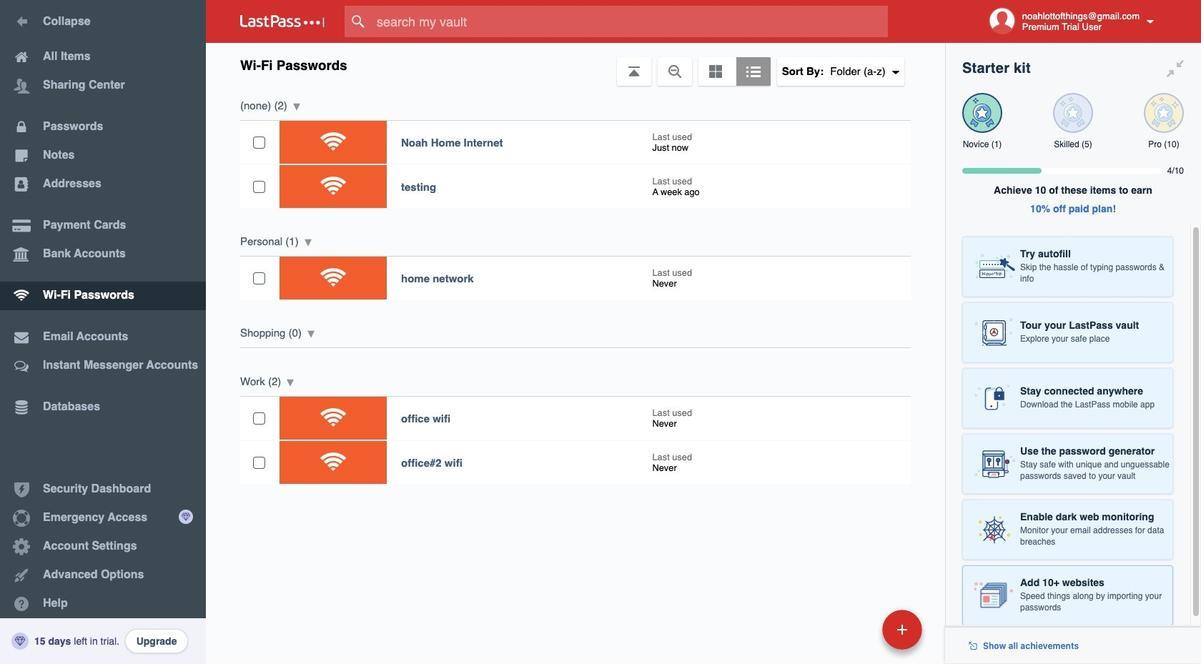 Task type: vqa. For each thing, say whether or not it's contained in the screenshot.
text field
no



Task type: locate. For each thing, give the bounding box(es) containing it.
main navigation navigation
[[0, 0, 206, 664]]

lastpass image
[[240, 15, 325, 28]]

search my vault text field
[[345, 6, 916, 37]]



Task type: describe. For each thing, give the bounding box(es) containing it.
Search search field
[[345, 6, 916, 37]]

new item element
[[784, 609, 928, 650]]

vault options navigation
[[206, 43, 945, 86]]

new item navigation
[[784, 606, 931, 664]]



